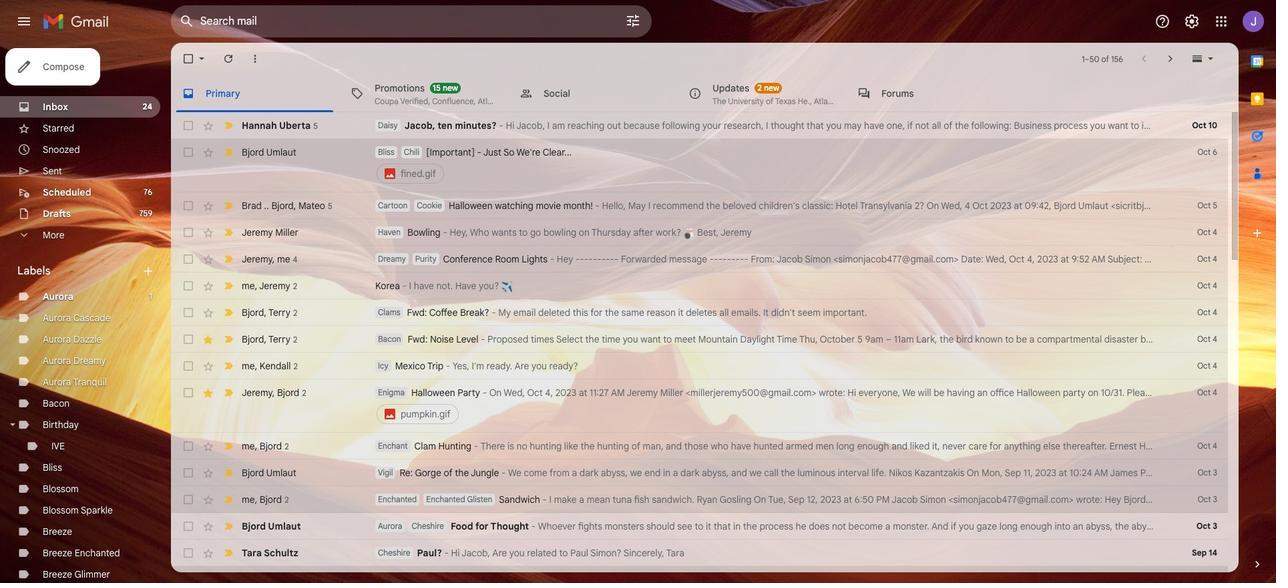 Task type: vqa. For each thing, say whether or not it's contained in the screenshot.
Work 10 conversations's show if unread 'link'
no



Task type: locate. For each thing, give the bounding box(es) containing it.
into left you.
[[1220, 520, 1236, 532]]

1 horizontal spatial hi
[[506, 120, 514, 132]]

on right the 2?
[[927, 200, 939, 212]]

compose
[[43, 61, 84, 73]]

jacob right pm
[[892, 494, 918, 506]]

4 row from the top
[[171, 219, 1228, 246]]

1 horizontal spatial wrote:
[[1076, 494, 1103, 506]]

2 tara from the left
[[666, 547, 685, 559]]

0 horizontal spatial hunting
[[530, 440, 562, 452]]

<simonjacob477@gmail.com> down 11,
[[949, 494, 1074, 506]]

dreamy down "haven" at the left top of the page
[[378, 254, 406, 264]]

clams
[[378, 307, 400, 317]]

15 row from the top
[[171, 540, 1228, 566]]

0 vertical spatial we
[[902, 387, 916, 399]]

3 row from the top
[[171, 192, 1276, 219]]

want down reason
[[641, 333, 661, 345]]

1 tara from the left
[[242, 547, 262, 559]]

peterson
[[1140, 467, 1178, 479]]

cell containing halloween party
[[375, 386, 1276, 426]]

has
[[1192, 333, 1207, 345]]

dark up the mean
[[580, 467, 599, 479]]

terry for fwd: noise level
[[268, 333, 290, 345]]

1 gaze from the left
[[977, 520, 997, 532]]

cheshire inside the cheshire paul? - hi jacob, are you related to paul simon? sincerely, tara
[[378, 548, 410, 558]]

2 horizontal spatial have
[[864, 120, 884, 132]]

main content
[[171, 43, 1276, 583]]

university
[[728, 96, 764, 106]]

tab list
[[1239, 43, 1276, 535], [171, 75, 1239, 112]]

None checkbox
[[182, 52, 195, 65], [182, 146, 195, 159], [182, 199, 195, 212], [182, 252, 195, 266], [182, 333, 195, 346], [182, 493, 195, 506], [182, 52, 195, 65], [182, 146, 195, 159], [182, 199, 195, 212], [182, 252, 195, 266], [182, 333, 195, 346], [182, 493, 195, 506]]

sandwich
[[1238, 494, 1276, 506]]

on left the tue,
[[754, 494, 766, 506]]

mon,
[[1206, 440, 1226, 452], [982, 467, 1003, 479]]

ryan
[[697, 494, 718, 506]]

of right gorge
[[444, 467, 453, 479]]

on right party
[[489, 387, 502, 399]]

1 3 from the top
[[1213, 467, 1217, 477]]

2023 left 9:52
[[1037, 253, 1058, 265]]

1 me , bjord 2 from the top
[[242, 440, 289, 452]]

0 vertical spatial breeze
[[43, 526, 72, 538]]

1 hunting from the left
[[530, 440, 562, 452]]

14 row from the top
[[171, 513, 1256, 540]]

1 horizontal spatial jacob,
[[462, 547, 490, 559]]

time
[[777, 333, 797, 345]]

0 horizontal spatial on
[[579, 226, 590, 238]]

children's
[[759, 200, 800, 212]]

if for one,
[[907, 120, 913, 132]]

re: right vigil
[[400, 467, 413, 479]]

0 horizontal spatial tara
[[242, 547, 262, 559]]

miller down meet
[[660, 387, 683, 399]]

bjord , terry 2 for fwd: noise level
[[242, 333, 297, 345]]

make
[[554, 494, 577, 506]]

aurora down aurora dazzle link
[[43, 355, 71, 367]]

process right 'business'
[[1054, 120, 1088, 132]]

1 horizontal spatial jacob
[[892, 494, 918, 506]]

0 vertical spatial want
[[1108, 120, 1128, 132]]

2 breeze from the top
[[43, 547, 72, 559]]

0 vertical spatial 4,
[[1027, 253, 1035, 265]]

will left the "having" in the bottom of the page
[[918, 387, 931, 399]]

0 vertical spatial dreamy
[[378, 254, 406, 264]]

mean
[[587, 494, 610, 506]]

cell for oct 4
[[375, 386, 1276, 426]]

cell
[[375, 146, 1161, 186], [375, 386, 1276, 426]]

2 vertical spatial hi
[[451, 547, 460, 559]]

deletes
[[686, 307, 717, 319]]

, up tara schultz
[[255, 493, 257, 505]]

pumpkin.gif
[[401, 408, 451, 420]]

sep left 12,
[[788, 494, 805, 506]]

emails.
[[731, 307, 761, 319]]

2 cell from the top
[[375, 386, 1276, 426]]

i left thought
[[766, 120, 768, 132]]

0 horizontal spatial re:
[[400, 467, 413, 479]]

miller down brad .. bjord , mateo 5
[[275, 226, 298, 238]]

0 vertical spatial wed,
[[941, 200, 962, 212]]

me for enchant clam hunting - there is no hunting like the hunting of man, and those who have hunted armed men long enough and liked it, never care for anything else thereafter. ernest hemingway on mon, aug 28, 202
[[242, 440, 255, 452]]

0 vertical spatial your
[[703, 120, 721, 132]]

10 row from the top
[[171, 379, 1276, 433]]

atlassian
[[814, 96, 846, 106]]

1 horizontal spatial hunting
[[597, 440, 629, 452]]

0 horizontal spatial abyss,
[[601, 467, 628, 479]]

gaze left "back"
[[1174, 520, 1195, 532]]

on down care
[[967, 467, 979, 479]]

made
[[1210, 333, 1233, 345]]

hunted
[[754, 440, 783, 452]]

10
[[1209, 120, 1217, 130]]

2 inside the jeremy , bjord 2
[[302, 388, 306, 398]]

hey
[[557, 253, 573, 265], [1105, 494, 1121, 506]]

cell containing [important] - just so we're clear...
[[375, 146, 1161, 186]]

tab list containing promotions
[[171, 75, 1239, 112]]

jacob right from: on the right top
[[777, 253, 803, 265]]

cartoon
[[378, 200, 408, 210]]

2 vertical spatial am
[[1094, 467, 1108, 479]]

wed, inside cell
[[504, 387, 525, 399]]

coupa
[[375, 96, 399, 106]]

1 blossom from the top
[[43, 483, 79, 495]]

2 horizontal spatial wrote:
[[1223, 200, 1250, 212]]

0 vertical spatial enough
[[857, 440, 889, 452]]

oct 4 for hey, who wants to go bowling on thursday after work?
[[1197, 227, 1217, 237]]

halloween up who
[[449, 200, 493, 212]]

0 horizontal spatial bliss
[[43, 461, 62, 473]]

refresh image
[[222, 52, 235, 65]]

aurora dazzle
[[43, 333, 102, 345]]

0 horizontal spatial dreamy
[[73, 355, 106, 367]]

tab list inside main content
[[171, 75, 1239, 112]]

1
[[1082, 54, 1085, 64], [149, 291, 152, 301]]

everyone,
[[859, 387, 900, 399]]

1 horizontal spatial dark
[[681, 467, 700, 479]]

aurora tranquil
[[43, 376, 107, 388]]

0 vertical spatial hey
[[557, 253, 573, 265]]

1 vertical spatial terry
[[268, 333, 290, 345]]

5 left thoug
[[1213, 200, 1217, 210]]

0 horizontal spatial jacob,
[[405, 120, 435, 132]]

my
[[498, 307, 511, 319]]

breeze down breeze link
[[43, 547, 72, 559]]

1 horizontal spatial want
[[1108, 120, 1128, 132]]

1 horizontal spatial process
[[1054, 120, 1088, 132]]

0 horizontal spatial miller
[[275, 226, 298, 238]]

1 horizontal spatial if
[[951, 520, 957, 532]]

oct 4 for hey ---------- forwarded message --------- from: jacob simon <simonjacob477@gmail.com> date: wed, oct 4, 2023 at 9:52 am subject: re: conference room lights to
[[1197, 254, 1217, 264]]

focuse
[[1251, 120, 1276, 132]]

bacon inside bacon fwd: noise level - proposed times select the time you want to meet mountain daylight time thu, october 5 9am – 11am lark, the bird known to be a compartmental disaster by the fda, has made off with th
[[378, 334, 401, 344]]

1 bjord , terry 2 from the top
[[242, 306, 297, 318]]

0 horizontal spatial conference
[[443, 253, 493, 265]]

2 dark from the left
[[681, 467, 700, 479]]

drafts
[[43, 208, 71, 220]]

0 vertical spatial bliss
[[378, 147, 395, 157]]

0 horizontal spatial wed,
[[504, 387, 525, 399]]

and left liked
[[892, 440, 908, 452]]

2 bjord umlaut from the top
[[242, 467, 296, 479]]

2 new from the left
[[764, 82, 779, 92]]

who
[[470, 226, 489, 238]]

me down jeremy miller
[[277, 253, 290, 265]]

2 vertical spatial breeze
[[43, 568, 72, 580]]

2 lights from the left
[[1239, 253, 1265, 265]]

starred
[[43, 122, 74, 134]]

updates, 2 new messages, tab
[[678, 75, 846, 112]]

simon down classic:
[[805, 253, 831, 265]]

1 inside main content
[[1082, 54, 1085, 64]]

2 horizontal spatial enchanted
[[426, 494, 465, 504]]

5 inside hannah uberta 5
[[313, 121, 318, 131]]

jacob, down verified,
[[405, 120, 435, 132]]

🎳 image
[[684, 228, 695, 239]]

me , jeremy 2
[[242, 279, 297, 292]]

202
[[1262, 440, 1276, 452]]

5 oct 4 from the top
[[1197, 334, 1217, 344]]

you
[[826, 120, 842, 132], [1090, 120, 1106, 132], [623, 333, 638, 345], [532, 360, 547, 372], [959, 520, 974, 532], [509, 547, 525, 559]]

if right and
[[951, 520, 957, 532]]

2 me , bjord 2 from the top
[[242, 493, 289, 505]]

, for enchant clam hunting - there is no hunting like the hunting of man, and those who have hunted armed men long enough and liked it, never care for anything else thereafter. ernest hemingway on mon, aug 28, 202
[[255, 440, 257, 452]]

want left the improve
[[1108, 120, 1128, 132]]

oct 6
[[1198, 147, 1217, 157]]

1 horizontal spatial all
[[932, 120, 941, 132]]

1 row from the top
[[171, 112, 1276, 139]]

0 horizontal spatial and
[[666, 440, 682, 452]]

1 vertical spatial fwd:
[[408, 333, 428, 345]]

3 for you.
[[1213, 521, 1217, 531]]

coupa verified, confluence, atlassian, salesforce
[[375, 96, 553, 106]]

thoug
[[1252, 200, 1276, 212]]

3 oct 4 from the top
[[1197, 280, 1217, 291]]

oct 4
[[1197, 227, 1217, 237], [1197, 254, 1217, 264], [1197, 280, 1217, 291], [1197, 307, 1217, 317], [1197, 334, 1217, 344], [1197, 361, 1217, 371], [1197, 387, 1217, 397], [1197, 441, 1217, 451]]

4 inside jeremy , me 4
[[293, 254, 298, 264]]

enough up the life.
[[857, 440, 889, 452]]

more image
[[248, 52, 262, 65]]

1 horizontal spatial in
[[733, 520, 741, 532]]

0 horizontal spatial for
[[475, 520, 489, 532]]

7 oct 4 from the top
[[1197, 387, 1217, 397]]

<sicritbjordd@gmail.com>
[[1111, 200, 1221, 212]]

life.
[[871, 467, 887, 479]]

1 vertical spatial sep
[[788, 494, 805, 506]]

1 vertical spatial wrote:
[[819, 387, 845, 399]]

me down the jeremy , bjord 2
[[242, 440, 255, 452]]

that down he.,
[[807, 120, 824, 132]]

4, down ready?
[[545, 387, 553, 399]]

bacon down clams
[[378, 334, 401, 344]]

1 horizontal spatial conference
[[1160, 253, 1210, 265]]

0 vertical spatial not
[[915, 120, 929, 132]]

None search field
[[171, 5, 652, 37]]

2 blossom from the top
[[43, 504, 79, 516]]

0 vertical spatial will
[[918, 387, 931, 399]]

forums tab
[[847, 75, 1015, 112]]

if
[[907, 120, 913, 132], [951, 520, 957, 532]]

0 horizontal spatial we
[[630, 467, 642, 479]]

breeze link
[[43, 526, 72, 538]]

sincerely,
[[624, 547, 664, 559]]

1 vertical spatial bacon
[[43, 397, 70, 409]]

0 vertical spatial fwd:
[[407, 307, 427, 319]]

Search mail text field
[[200, 15, 588, 28]]

0 horizontal spatial mon,
[[982, 467, 1003, 479]]

on
[[927, 200, 939, 212], [489, 387, 502, 399], [1191, 440, 1203, 452], [967, 467, 979, 479], [754, 494, 766, 506]]

in right the end
[[663, 467, 671, 479]]

we left call at the bottom right
[[750, 467, 762, 479]]

conference down <sicritbjordd@gmail.com> in the top of the page
[[1160, 253, 1210, 265]]

1 cell from the top
[[375, 146, 1161, 186]]

in down gosling on the right bottom
[[733, 520, 741, 532]]

, left kendall
[[255, 360, 257, 372]]

1 vertical spatial dreamy
[[73, 355, 106, 367]]

cheshire for cheshire paul? - hi jacob, are you related to paul simon? sincerely, tara
[[378, 548, 410, 558]]

times
[[531, 333, 554, 345]]

interval
[[838, 467, 869, 479]]

0 horizontal spatial gaze
[[977, 520, 997, 532]]

promotions
[[375, 82, 425, 94]]

hi right the paul?
[[451, 547, 460, 559]]

in
[[663, 467, 671, 479], [733, 520, 741, 532]]

of inside updates, 2 new messages, tab
[[766, 96, 774, 106]]

3
[[1213, 467, 1217, 477], [1213, 494, 1217, 504], [1213, 521, 1217, 531]]

0 vertical spatial have
[[864, 120, 884, 132]]

1 horizontal spatial new
[[764, 82, 779, 92]]

snoozed link
[[43, 144, 80, 156]]

blossom sparkle
[[43, 504, 113, 516]]

office
[[990, 387, 1014, 399]]

drafts link
[[43, 208, 71, 220]]

and up gosling on the right bottom
[[731, 467, 747, 479]]

1 vertical spatial for
[[990, 440, 1002, 452]]

older image
[[1164, 52, 1177, 65]]

1 into from the left
[[1055, 520, 1071, 532]]

primary tab
[[171, 75, 339, 112]]

1 vertical spatial all
[[719, 307, 729, 319]]

be right known on the right
[[1016, 333, 1027, 345]]

aurora for aurora dazzle
[[43, 333, 71, 345]]

bacon inside labels navigation
[[43, 397, 70, 409]]

into
[[1055, 520, 1071, 532], [1220, 520, 1236, 532]]

2
[[758, 82, 762, 92], [293, 281, 297, 291], [293, 308, 297, 318], [293, 334, 297, 344], [293, 361, 298, 371], [302, 388, 306, 398], [285, 441, 289, 451], [285, 495, 289, 505]]

an down 10:24 on the right of page
[[1073, 520, 1083, 532]]

2 inside me , kendall 2
[[293, 361, 298, 371]]

thursday
[[592, 226, 631, 238]]

1 horizontal spatial into
[[1220, 520, 1236, 532]]

dreamy inside main content
[[378, 254, 406, 264]]

0 horizontal spatial will
[[918, 387, 931, 399]]

16 row from the top
[[171, 566, 1228, 583]]

aurora link
[[43, 291, 73, 303]]

row containing hannah uberta
[[171, 112, 1276, 139]]

a right make
[[579, 494, 584, 506]]

6 row from the top
[[171, 272, 1228, 299]]

am right 11:27
[[611, 387, 625, 399]]

birthday
[[43, 419, 79, 431]]

3 breeze from the top
[[43, 568, 72, 580]]

oct 3 for james
[[1198, 467, 1217, 477]]

abyss, up the tuna
[[601, 467, 628, 479]]

enigma halloween party - on wed, oct 4, 2023 at 11:27 am jeremy miller <millerjeremy500@gmail.com> wrote: hi everyone, we will be having an office halloween party on 10/31. please submit your costume ideas i
[[378, 387, 1276, 399]]

oct 4 for yes, i'm ready. are you ready?
[[1197, 361, 1217, 371]]

1 conference from the left
[[443, 253, 493, 265]]

sparkle
[[81, 504, 113, 516]]

12 row from the top
[[171, 459, 1276, 486]]

1 breeze from the top
[[43, 526, 72, 538]]

following:
[[971, 120, 1012, 132]]

1 vertical spatial bjord umlaut
[[242, 467, 296, 479]]

6:50
[[855, 494, 874, 506]]

✈ image
[[501, 281, 513, 292]]

2 conference from the left
[[1160, 253, 1210, 265]]

0 horizontal spatial hey
[[557, 253, 573, 265]]

for right food
[[475, 520, 489, 532]]

1 horizontal spatial bliss
[[378, 147, 395, 157]]

0 vertical spatial re:
[[1145, 253, 1158, 265]]

2 bjord , terry 2 from the top
[[242, 333, 297, 345]]

fined.gif
[[401, 168, 436, 180]]

breeze for breeze link
[[43, 526, 72, 538]]

9am
[[865, 333, 883, 345]]

0 vertical spatial that
[[807, 120, 824, 132]]

0 vertical spatial me , bjord 2
[[242, 440, 289, 452]]

social tab
[[509, 75, 677, 112]]

settings image
[[1184, 13, 1200, 29]]

have right who
[[731, 440, 751, 452]]

1 vertical spatial enough
[[1020, 520, 1052, 532]]

1 horizontal spatial hey
[[1105, 494, 1121, 506]]

to left the improve
[[1131, 120, 1139, 132]]

2 terry from the top
[[268, 333, 290, 345]]

message
[[669, 253, 707, 265]]

terry for fwd: coffee break?
[[268, 306, 290, 318]]

row
[[171, 112, 1276, 139], [171, 139, 1228, 192], [171, 192, 1276, 219], [171, 219, 1228, 246], [171, 246, 1276, 272], [171, 272, 1228, 299], [171, 299, 1228, 326], [171, 326, 1276, 353], [171, 353, 1228, 379], [171, 379, 1276, 433], [171, 433, 1276, 459], [171, 459, 1276, 486], [171, 486, 1276, 513], [171, 513, 1256, 540], [171, 540, 1228, 566], [171, 566, 1228, 583]]

are down thought
[[492, 547, 507, 559]]

umlaut
[[266, 146, 296, 158], [1078, 200, 1109, 212], [266, 467, 296, 479], [268, 520, 301, 532]]

1 oct 4 from the top
[[1197, 227, 1217, 237]]

the left same
[[605, 307, 619, 319]]

your right what's on the right bottom of page
[[1182, 494, 1201, 506]]

1 vertical spatial 1
[[149, 291, 152, 301]]

have right may
[[864, 120, 884, 132]]

3 3 from the top
[[1213, 521, 1217, 531]]

mateo
[[299, 199, 325, 211]]

1 horizontal spatial bacon
[[378, 334, 401, 344]]

cheshire up the paul?
[[412, 521, 444, 531]]

1 horizontal spatial have
[[731, 440, 751, 452]]

1 horizontal spatial abyss,
[[702, 467, 729, 479]]

1 horizontal spatial enchanted
[[378, 494, 417, 504]]

, for bacon fwd: noise level - proposed times select the time you want to meet mountain daylight time thu, october 5 9am – 11am lark, the bird known to be a compartmental disaster by the fda, has made off with th
[[264, 333, 266, 345]]

an
[[977, 387, 988, 399], [1073, 520, 1083, 532]]

2 3 from the top
[[1213, 494, 1217, 504]]

paul
[[570, 547, 588, 559]]

jeremy down the beloved at top right
[[721, 226, 752, 238]]

2 vertical spatial oct 3
[[1196, 521, 1217, 531]]

oct 3 for you.
[[1196, 521, 1217, 531]]

None checkbox
[[182, 119, 195, 132], [182, 226, 195, 239], [182, 279, 195, 293], [182, 306, 195, 319], [182, 359, 195, 373], [182, 386, 195, 399], [182, 439, 195, 453], [182, 466, 195, 479], [182, 520, 195, 533], [182, 546, 195, 560], [182, 119, 195, 132], [182, 226, 195, 239], [182, 279, 195, 293], [182, 306, 195, 319], [182, 359, 195, 373], [182, 386, 195, 399], [182, 439, 195, 453], [182, 466, 195, 479], [182, 520, 195, 533], [182, 546, 195, 560]]

, for icy mexico trip - yes, i'm ready. are you ready?
[[255, 360, 257, 372]]

0 horizontal spatial not
[[832, 520, 846, 532]]

3 up favorite
[[1213, 467, 1217, 477]]

wrote: left thoug
[[1223, 200, 1250, 212]]

not right one,
[[915, 120, 929, 132]]

bliss down ive
[[43, 461, 62, 473]]

become
[[849, 520, 883, 532]]

brad .. bjord , mateo 5
[[242, 199, 332, 211]]

0 horizontal spatial 4,
[[545, 387, 553, 399]]

0 vertical spatial in
[[663, 467, 671, 479]]

fda,
[[1170, 333, 1190, 345]]

from:
[[751, 253, 775, 265]]

this
[[573, 307, 588, 319]]

it
[[763, 307, 769, 319]]

fwd:
[[407, 307, 427, 319], [408, 333, 428, 345]]

haven
[[378, 227, 401, 237]]

tara down "see"
[[666, 547, 685, 559]]

1 new from the left
[[443, 82, 458, 92]]

blossom for blossom sparkle
[[43, 504, 79, 516]]

1 horizontal spatial mon,
[[1206, 440, 1226, 452]]

0 horizontal spatial 1
[[149, 291, 152, 301]]

6 oct 4 from the top
[[1197, 361, 1217, 371]]

enchanted inside labels navigation
[[75, 547, 120, 559]]

classic:
[[802, 200, 833, 212]]

2 vertical spatial wed,
[[504, 387, 525, 399]]

oct 4 for my email deleted this for the same reason it deletes all emails. it didn't seem important.
[[1197, 307, 1217, 317]]

on
[[579, 226, 590, 238], [1088, 387, 1099, 399]]

0 vertical spatial long
[[836, 440, 855, 452]]

4 oct 4 from the top
[[1197, 307, 1217, 317]]

1 inside labels navigation
[[149, 291, 152, 301]]

0 horizontal spatial all
[[719, 307, 729, 319]]

i left am
[[547, 120, 550, 132]]

2 oct 4 from the top
[[1197, 254, 1217, 264]]

8 oct 4 from the top
[[1197, 441, 1217, 451]]

bacon for bacon
[[43, 397, 70, 409]]

cell up "children's"
[[375, 146, 1161, 186]]

me , bjord 2 for sandwich
[[242, 493, 289, 505]]

cell up men
[[375, 386, 1276, 426]]

enchanted glisten
[[426, 494, 492, 504]]

a left compartmental
[[1030, 333, 1035, 345]]

jacob, down food
[[462, 547, 490, 559]]

room down wants
[[495, 253, 519, 265]]

me , bjord 2 up tara schultz
[[242, 493, 289, 505]]

hunting left man, in the bottom of the page
[[597, 440, 629, 452]]

lights left to
[[1239, 253, 1265, 265]]

3 bjord umlaut from the top
[[242, 520, 301, 532]]

new for promotions
[[443, 82, 458, 92]]

with
[[1250, 333, 1268, 345]]

same
[[621, 307, 644, 319]]

enchanted for enchanted
[[378, 494, 417, 504]]

,
[[294, 199, 296, 211], [272, 253, 275, 265], [255, 279, 257, 292], [264, 306, 266, 318], [264, 333, 266, 345], [255, 360, 257, 372], [272, 386, 275, 398], [255, 440, 257, 452], [255, 493, 257, 505]]

an left 'office'
[[977, 387, 988, 399]]

bowling
[[407, 226, 441, 238]]

your right submit
[[1189, 387, 1208, 399]]

it right "see"
[[706, 520, 711, 532]]

0 horizontal spatial wrote:
[[819, 387, 845, 399]]

, for conference room lights - hey ---------- forwarded message --------- from: jacob simon <simonjacob477@gmail.com> date: wed, oct 4, 2023 at 9:52 am subject: re: conference room lights to
[[272, 253, 275, 265]]

call
[[764, 467, 779, 479]]

1 terry from the top
[[268, 306, 290, 318]]

wrote: left the everyone,
[[819, 387, 845, 399]]

am right 10:24 on the right of page
[[1094, 467, 1108, 479]]

enchanted up food
[[426, 494, 465, 504]]



Task type: describe. For each thing, give the bounding box(es) containing it.
daisy
[[378, 120, 398, 130]]

1 lights from the left
[[522, 253, 548, 265]]

scheduled
[[43, 186, 91, 198]]

the left time
[[585, 333, 599, 345]]

0 vertical spatial <simonjacob477@gmail.com>
[[834, 253, 959, 265]]

ideas
[[1249, 387, 1272, 399]]

bliss inside labels navigation
[[43, 461, 62, 473]]

halloween watching movie month! - hello, may i recommend the beloved children's classic: hotel transylvania 2? on wed, 4 oct 2023 at 09:42, bjord umlaut <sicritbjordd@gmail.com> wrote: thoug
[[449, 200, 1276, 212]]

beloved
[[723, 200, 757, 212]]

of right 50
[[1102, 54, 1109, 64]]

1 horizontal spatial an
[[1073, 520, 1083, 532]]

so
[[503, 146, 515, 158]]

you left related
[[509, 547, 525, 559]]

and
[[932, 520, 949, 532]]

halloween up pumpkin.gif
[[411, 387, 455, 399]]

a right 'become'
[[885, 520, 891, 532]]

go
[[530, 226, 541, 238]]

on right hemingway
[[1191, 440, 1203, 452]]

known
[[975, 333, 1003, 345]]

forwarded
[[621, 253, 667, 265]]

bjord umlaut for vigil re: gorge of the jungle - we come from a dark abyss, we end in a dark abyss, and we call the luminous interval life. nikos kazantzakis on mon, sep 11, 2023 at 10:24 am james peterson <james.peterson1902@
[[242, 467, 296, 479]]

2?
[[915, 200, 925, 212]]

ready?
[[549, 360, 578, 372]]

5 left 9am
[[858, 333, 863, 345]]

2 horizontal spatial and
[[892, 440, 908, 452]]

research,
[[724, 120, 764, 132]]

, for clams fwd: coffee break? - my email deleted this for the same reason it deletes all emails. it didn't seem important.
[[264, 306, 266, 318]]

never
[[942, 440, 966, 452]]

10:24
[[1070, 467, 1092, 479]]

2 hunting from the left
[[597, 440, 629, 452]]

2023 down ready?
[[555, 387, 577, 399]]

new for updates
[[764, 82, 779, 92]]

0 horizontal spatial enough
[[857, 440, 889, 452]]

dazzle
[[73, 333, 102, 345]]

fights
[[578, 520, 602, 532]]

15 new
[[433, 82, 458, 92]]

1 vertical spatial mon,
[[982, 467, 1003, 479]]

to left paul
[[559, 547, 568, 559]]

1 vertical spatial 4,
[[545, 387, 553, 399]]

aurora for aurora cascade
[[43, 312, 71, 324]]

the left bird
[[940, 333, 954, 345]]

me , bjord 2 for enchant
[[242, 440, 289, 452]]

costume
[[1210, 387, 1247, 399]]

0 horizontal spatial are
[[492, 547, 507, 559]]

1 horizontal spatial be
[[1016, 333, 1027, 345]]

cell for oct 6
[[375, 146, 1161, 186]]

see
[[677, 520, 692, 532]]

oct 4 for proposed times select the time you want to meet mountain daylight time thu, october 5 9am – 11am lark, the bird known to be a compartmental disaster by the fda, has made off with th
[[1197, 334, 1217, 344]]

a right the end
[[673, 467, 678, 479]]

more
[[43, 229, 64, 241]]

armed
[[786, 440, 813, 452]]

2 vertical spatial sep
[[1192, 548, 1207, 558]]

abyss
[[1132, 520, 1156, 532]]

you left ready?
[[532, 360, 547, 372]]

the right call at the bottom right
[[781, 467, 795, 479]]

may
[[844, 120, 862, 132]]

luminous
[[798, 467, 836, 479]]

2 gaze from the left
[[1174, 520, 1195, 532]]

tranquil
[[73, 376, 107, 388]]

sent
[[43, 165, 62, 177]]

1 vertical spatial want
[[641, 333, 661, 345]]

[important]
[[426, 146, 475, 158]]

level
[[456, 333, 478, 345]]

favorite
[[1203, 494, 1235, 506]]

search mail image
[[175, 9, 199, 33]]

bliss inside main content
[[378, 147, 395, 157]]

jeremy down jeremy miller
[[242, 253, 272, 265]]

the left following:
[[955, 120, 969, 132]]

2 vertical spatial have
[[731, 440, 751, 452]]

0 vertical spatial all
[[932, 120, 941, 132]]

you right and
[[959, 520, 974, 532]]

best,
[[697, 226, 719, 238]]

0 vertical spatial on
[[579, 226, 590, 238]]

2023 right 11,
[[1035, 467, 1056, 479]]

1 vertical spatial re:
[[400, 467, 413, 479]]

aurora for aurora link
[[43, 291, 73, 303]]

best, jeremy
[[695, 226, 752, 238]]

5 row from the top
[[171, 246, 1276, 272]]

9 row from the top
[[171, 353, 1228, 379]]

haven bowling
[[378, 226, 441, 238]]

breeze for breeze enchanted
[[43, 547, 72, 559]]

2 horizontal spatial for
[[990, 440, 1002, 452]]

0 vertical spatial am
[[1092, 253, 1106, 265]]

what's
[[1150, 494, 1180, 506]]

1 horizontal spatial we
[[902, 387, 916, 399]]

1 for 1
[[149, 291, 152, 301]]

related
[[527, 547, 557, 559]]

out
[[607, 120, 621, 132]]

the right by
[[1153, 333, 1167, 345]]

at left 10:24 on the right of page
[[1059, 467, 1067, 479]]

jeremy down brad
[[242, 226, 273, 238]]

at left 11:27
[[579, 387, 587, 399]]

2 we from the left
[[750, 467, 762, 479]]

icy mexico trip - yes, i'm ready. are you ready?
[[378, 360, 578, 372]]

business
[[1014, 120, 1052, 132]]

1 vertical spatial hey
[[1105, 494, 1121, 506]]

2 vertical spatial your
[[1182, 494, 1201, 506]]

if for and
[[951, 520, 957, 532]]

0 horizontal spatial an
[[977, 387, 988, 399]]

1 vertical spatial your
[[1189, 387, 1208, 399]]

fwd: for fwd: noise level
[[408, 333, 428, 345]]

am
[[552, 120, 565, 132]]

the left abyss
[[1115, 520, 1129, 532]]

of down forums tab
[[944, 120, 953, 132]]

glisten
[[467, 494, 492, 504]]

glimmer
[[74, 568, 110, 580]]

inbox link
[[43, 101, 68, 113]]

aurora dreamy link
[[43, 355, 106, 367]]

0 vertical spatial it
[[678, 307, 684, 319]]

11 row from the top
[[171, 433, 1276, 459]]

jeremy , me 4
[[242, 253, 298, 265]]

the down gosling on the right bottom
[[743, 520, 757, 532]]

13 row from the top
[[171, 486, 1276, 513]]

, down jeremy , me 4
[[255, 279, 257, 292]]

0 horizontal spatial we
[[508, 467, 521, 479]]

trip
[[427, 360, 444, 372]]

at left 09:42,
[[1014, 200, 1022, 212]]

birthday link
[[43, 419, 79, 431]]

28,
[[1248, 440, 1260, 452]]

2 vertical spatial wrote:
[[1076, 494, 1103, 506]]

1 vertical spatial be
[[934, 387, 945, 399]]

to left meet
[[663, 333, 672, 345]]

you left the improve
[[1090, 120, 1106, 132]]

2 horizontal spatial hi
[[848, 387, 856, 399]]

1 horizontal spatial long
[[1000, 520, 1018, 532]]

0 vertical spatial are
[[515, 360, 529, 372]]

labels navigation
[[0, 43, 171, 583]]

man,
[[643, 440, 663, 452]]

, left mateo
[[294, 199, 296, 211]]

0 horizontal spatial long
[[836, 440, 855, 452]]

50
[[1090, 54, 1100, 64]]

0 horizontal spatial have
[[414, 280, 434, 292]]

enchanted for enchanted glisten
[[426, 494, 465, 504]]

1 vertical spatial not
[[832, 520, 846, 532]]

gorge
[[415, 467, 441, 479]]

blossom sparkle link
[[43, 504, 113, 516]]

you right time
[[623, 333, 638, 345]]

jeremy down jeremy , me 4
[[259, 279, 290, 292]]

1 vertical spatial miller
[[660, 387, 683, 399]]

advanced search options image
[[620, 7, 646, 34]]

3 for james
[[1213, 467, 1217, 477]]

select
[[556, 333, 583, 345]]

5 inside brad .. bjord , mateo 5
[[328, 201, 332, 211]]

1 for 1 50 of 156
[[1082, 54, 1085, 64]]

email
[[513, 307, 536, 319]]

1 bjord umlaut from the top
[[242, 146, 296, 158]]

month!
[[563, 200, 593, 212]]

–
[[886, 333, 892, 345]]

1 horizontal spatial wed,
[[941, 200, 962, 212]]

1 room from the left
[[495, 253, 519, 265]]

aurora for aurora dreamy
[[43, 355, 71, 367]]

0 horizontal spatial that
[[714, 520, 731, 532]]

2 horizontal spatial abyss,
[[1086, 520, 1113, 532]]

0 vertical spatial mon,
[[1206, 440, 1226, 452]]

support image
[[1155, 13, 1171, 29]]

is
[[508, 440, 514, 452]]

aug
[[1229, 440, 1245, 452]]

jeremy miller
[[242, 226, 298, 238]]

bacon for bacon fwd: noise level - proposed times select the time you want to meet mountain daylight time thu, october 5 9am – 11am lark, the bird known to be a compartmental disaster by the fda, has made off with th
[[378, 334, 401, 344]]

oct 4 for there is no hunting like the hunting of man, and those who have hunted armed men long enough and liked it, never care for anything else thereafter. ernest hemingway on mon, aug 28, 202
[[1197, 441, 1217, 451]]

row containing jeremy miller
[[171, 219, 1228, 246]]

seem
[[798, 307, 821, 319]]

12,
[[807, 494, 818, 506]]

2 inside tab
[[758, 82, 762, 92]]

there
[[481, 440, 505, 452]]

1 horizontal spatial will
[[1158, 520, 1172, 532]]

clear...
[[543, 146, 572, 158]]

to
[[1267, 253, 1276, 265]]

1 we from the left
[[630, 467, 642, 479]]

the right like
[[581, 440, 595, 452]]

1 vertical spatial <simonjacob477@gmail.com>
[[949, 494, 1074, 506]]

1 dark from the left
[[580, 467, 599, 479]]

0 vertical spatial for
[[590, 307, 603, 319]]

i
[[1274, 387, 1276, 399]]

aurora for aurora tranquil
[[43, 376, 71, 388]]

row containing tara schultz
[[171, 540, 1228, 566]]

2 row from the top
[[171, 139, 1228, 192]]

i left make
[[549, 494, 552, 506]]

2 into from the left
[[1220, 520, 1236, 532]]

0 horizontal spatial process
[[760, 520, 793, 532]]

of left man, in the bottom of the page
[[632, 440, 640, 452]]

me down jeremy , me 4
[[242, 279, 255, 292]]

a right from
[[572, 467, 577, 479]]

it,
[[932, 440, 940, 452]]

the left jungle
[[455, 467, 469, 479]]

to right known on the right
[[1005, 333, 1014, 345]]

2 horizontal spatial wed,
[[986, 253, 1007, 265]]

, down kendall
[[272, 386, 275, 398]]

to right "see"
[[695, 520, 703, 532]]

jeremy right 11:27
[[627, 387, 658, 399]]

lark,
[[916, 333, 937, 345]]

party
[[1063, 387, 1086, 399]]

1 vertical spatial on
[[1088, 387, 1099, 399]]

toggle split pane mode image
[[1191, 52, 1204, 65]]

2 horizontal spatial jacob,
[[516, 120, 545, 132]]

bjord , terry 2 for fwd: coffee break?
[[242, 306, 297, 318]]

he.,
[[798, 96, 812, 106]]

i right may
[[648, 200, 651, 212]]

0 vertical spatial miller
[[275, 226, 298, 238]]

to left go
[[519, 226, 528, 238]]

thought
[[771, 120, 804, 132]]

me for sandwich - i make a mean tuna fish sandwich. ryan gosling on tue, sep 12, 2023 at 6:50 pm jacob simon <simonjacob477@gmail.com> wrote: hey bjord, what's your favorite sandwich
[[242, 493, 255, 505]]

cookie
[[417, 200, 442, 210]]

9:52
[[1072, 253, 1090, 265]]

you're
[[1200, 120, 1226, 132]]

blossom for blossom link
[[43, 483, 79, 495]]

you?
[[479, 280, 499, 292]]

1 vertical spatial simon
[[920, 494, 946, 506]]

tab list right made in the right bottom of the page
[[1239, 43, 1276, 535]]

1 vertical spatial oct 3
[[1198, 494, 1217, 504]]

kendall
[[260, 360, 291, 372]]

halloween left party
[[1017, 387, 1061, 399]]

1 horizontal spatial it
[[706, 520, 711, 532]]

[important] - just so we're clear...
[[426, 146, 572, 158]]

bjord umlaut for food for thought - whoever fights monsters should see to it that in the process he does not become a monster. and if you gaze long enough into an abyss, the abyss will gaze back into you.
[[242, 520, 301, 532]]

you left may
[[826, 120, 842, 132]]

liked
[[910, 440, 930, 452]]

1 vertical spatial in
[[733, 520, 741, 532]]

daisy jacob, ten minutes? - hi jacob, i am reaching out because following your research, i thought that you may have one, if not all of the following: business process you want to improve goal you're laser focuse
[[378, 120, 1276, 132]]

cheshire for cheshire
[[412, 521, 444, 531]]

aurora inside row
[[378, 521, 402, 531]]

8 row from the top
[[171, 326, 1276, 353]]

2 inside me , jeremy 2
[[293, 281, 297, 291]]

fwd: for fwd: coffee break?
[[407, 307, 427, 319]]

1 vertical spatial am
[[611, 387, 625, 399]]

gmail image
[[43, 8, 116, 35]]

labels heading
[[17, 264, 142, 278]]

promotions, 15 new messages, tab
[[340, 75, 553, 112]]

breeze glimmer
[[43, 568, 110, 580]]

monsters
[[605, 520, 644, 532]]

break?
[[460, 307, 489, 319]]

2 vertical spatial for
[[475, 520, 489, 532]]

7 row from the top
[[171, 299, 1228, 326]]

i right korea
[[409, 280, 411, 292]]

goal
[[1178, 120, 1198, 132]]

jeremy down me , kendall 2
[[242, 386, 272, 398]]

at left 9:52
[[1061, 253, 1069, 265]]

2023 left 09:42,
[[990, 200, 1012, 212]]

dreamy inside labels navigation
[[73, 355, 106, 367]]

me for icy mexico trip - yes, i'm ready. are you ready?
[[242, 360, 255, 372]]

enchant
[[378, 441, 408, 451]]

vigil
[[378, 467, 393, 477]]

1 horizontal spatial re:
[[1145, 253, 1158, 265]]

0 vertical spatial jacob
[[777, 253, 803, 265]]

1 horizontal spatial and
[[731, 467, 747, 479]]

the left the beloved at top right
[[706, 200, 720, 212]]

, for sandwich - i make a mean tuna fish sandwich. ryan gosling on tue, sep 12, 2023 at 6:50 pm jacob simon <simonjacob477@gmail.com> wrote: hey bjord, what's your favorite sandwich
[[255, 493, 257, 505]]

at left 6:50
[[844, 494, 852, 506]]

main content containing promotions
[[171, 43, 1276, 583]]

breeze for breeze glimmer
[[43, 568, 72, 580]]

0 horizontal spatial simon
[[805, 253, 831, 265]]

main menu image
[[16, 13, 32, 29]]

like
[[564, 440, 578, 452]]

2 new
[[758, 82, 779, 92]]

<millerjeremy500@gmail.com>
[[686, 387, 817, 399]]

1 horizontal spatial sep
[[1005, 467, 1021, 479]]

2023 right 12,
[[820, 494, 841, 506]]

row containing brad
[[171, 192, 1276, 219]]

2 room from the left
[[1212, 253, 1236, 265]]

transylvania
[[860, 200, 912, 212]]

bird
[[956, 333, 973, 345]]



